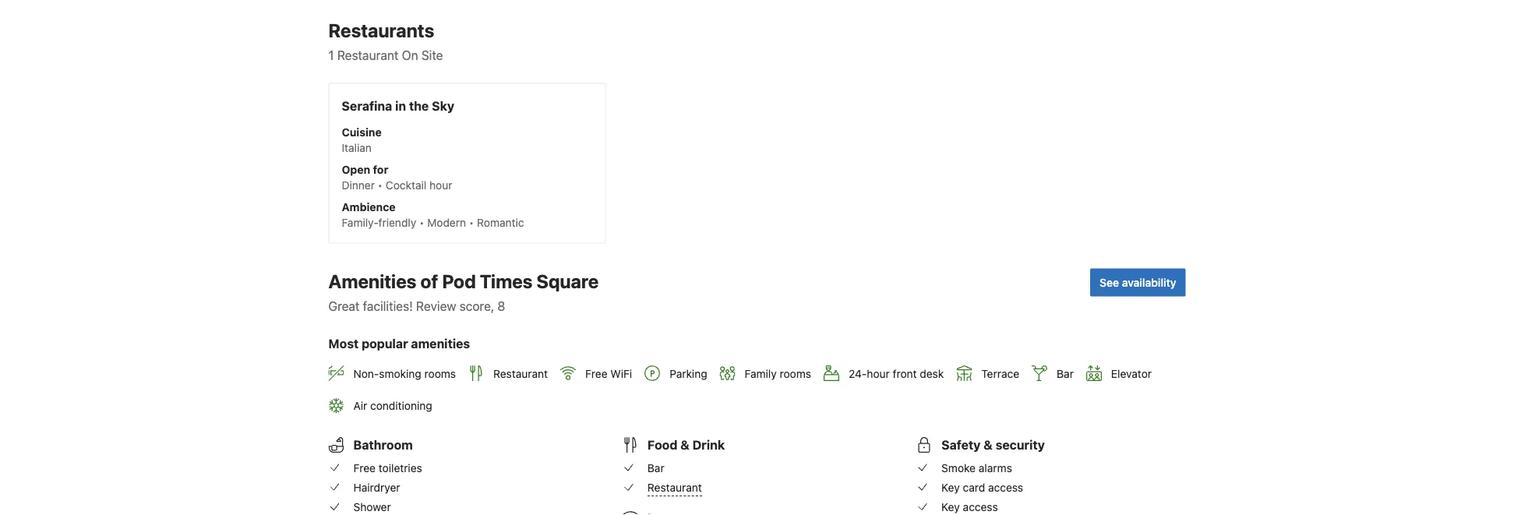 Task type: vqa. For each thing, say whether or not it's contained in the screenshot.
the top hour
yes



Task type: describe. For each thing, give the bounding box(es) containing it.
romantic
[[477, 216, 524, 229]]

friendly
[[379, 216, 416, 229]]

bathroom
[[353, 438, 413, 453]]

1 horizontal spatial bar
[[1057, 368, 1074, 381]]

free toiletries
[[353, 462, 422, 475]]

safety & security
[[942, 438, 1045, 453]]

see availability button
[[1090, 269, 1186, 297]]

amenities
[[411, 336, 470, 351]]

the
[[409, 99, 429, 113]]

sky
[[432, 99, 455, 113]]

24-
[[849, 368, 867, 381]]

restaurant for bar
[[648, 482, 702, 494]]

site
[[422, 48, 443, 63]]

family
[[745, 368, 777, 381]]

great
[[329, 299, 360, 314]]

hairdryer
[[353, 482, 400, 494]]

cocktail
[[386, 179, 427, 192]]

hour inside open for dinner • cocktail hour
[[429, 179, 452, 192]]

parking
[[670, 368, 707, 381]]

square
[[537, 270, 599, 292]]

popular
[[362, 336, 408, 351]]

see
[[1100, 276, 1119, 289]]

• for modern
[[419, 216, 424, 229]]

most popular amenities
[[329, 336, 470, 351]]

pod
[[442, 270, 476, 292]]

elevator
[[1111, 368, 1152, 381]]

0 vertical spatial access
[[988, 482, 1023, 494]]

facilities!
[[363, 299, 413, 314]]

air
[[353, 400, 367, 413]]

family rooms
[[745, 368, 811, 381]]

key card access
[[942, 482, 1023, 494]]

free for free toiletries
[[353, 462, 376, 475]]

wifi
[[611, 368, 632, 381]]

dinner
[[342, 179, 375, 192]]

cuisine
[[342, 126, 382, 139]]

2 rooms from the left
[[780, 368, 811, 381]]

card
[[963, 482, 985, 494]]

2 horizontal spatial •
[[469, 216, 474, 229]]

1 horizontal spatial hour
[[867, 368, 890, 381]]

amenities of pod times square great facilities! review score, 8
[[329, 270, 599, 314]]

24-hour front desk
[[849, 368, 944, 381]]

restaurant inside restaurants 1 restaurant on site
[[337, 48, 399, 63]]

food
[[648, 438, 678, 453]]



Task type: locate. For each thing, give the bounding box(es) containing it.
1 key from the top
[[942, 482, 960, 494]]

serafina in the sky
[[342, 99, 455, 113]]

times
[[480, 270, 533, 292]]

& for safety
[[984, 438, 993, 453]]

see availability
[[1100, 276, 1177, 289]]

open for dinner • cocktail hour
[[342, 163, 452, 192]]

1 vertical spatial hour
[[867, 368, 890, 381]]

free up hairdryer
[[353, 462, 376, 475]]

smoke
[[942, 462, 976, 475]]

alarms
[[979, 462, 1012, 475]]

open
[[342, 163, 370, 176]]

0 horizontal spatial •
[[378, 179, 383, 192]]

serafina
[[342, 99, 392, 113]]

bar down the food
[[648, 462, 665, 475]]

free
[[585, 368, 608, 381], [353, 462, 376, 475]]

2 horizontal spatial restaurant
[[648, 482, 702, 494]]

• right modern
[[469, 216, 474, 229]]

1 vertical spatial access
[[963, 501, 998, 514]]

restaurant down the food & drink
[[648, 482, 702, 494]]

restaurant for non-smoking rooms
[[493, 368, 548, 381]]

1 horizontal spatial free
[[585, 368, 608, 381]]

1 horizontal spatial restaurant
[[493, 368, 548, 381]]

0 horizontal spatial restaurant
[[337, 48, 399, 63]]

score,
[[460, 299, 494, 314]]

food & drink
[[648, 438, 725, 453]]

& for food
[[681, 438, 690, 453]]

0 vertical spatial hour
[[429, 179, 452, 192]]

0 vertical spatial restaurant
[[337, 48, 399, 63]]

key access
[[942, 501, 998, 514]]

modern
[[427, 216, 466, 229]]

free for free wifi
[[585, 368, 608, 381]]

2 vertical spatial restaurant
[[648, 482, 702, 494]]

key for key access
[[942, 501, 960, 514]]

1 vertical spatial bar
[[648, 462, 665, 475]]

0 horizontal spatial bar
[[648, 462, 665, 475]]

0 vertical spatial free
[[585, 368, 608, 381]]

key down "smoke"
[[942, 482, 960, 494]]

bar
[[1057, 368, 1074, 381], [648, 462, 665, 475]]

most
[[329, 336, 359, 351]]

0 horizontal spatial free
[[353, 462, 376, 475]]

ambience
[[342, 201, 396, 214]]

0 vertical spatial bar
[[1057, 368, 1074, 381]]

2 key from the top
[[942, 501, 960, 514]]

front
[[893, 368, 917, 381]]

1 horizontal spatial •
[[419, 216, 424, 229]]

1
[[329, 48, 334, 63]]

8
[[498, 299, 505, 314]]

terrace
[[981, 368, 1020, 381]]

desk
[[920, 368, 944, 381]]

•
[[378, 179, 383, 192], [419, 216, 424, 229], [469, 216, 474, 229]]

smoke alarms
[[942, 462, 1012, 475]]

1 rooms from the left
[[424, 368, 456, 381]]

air conditioning
[[353, 400, 432, 413]]

on
[[402, 48, 418, 63]]

key for key card access
[[942, 482, 960, 494]]

1 vertical spatial key
[[942, 501, 960, 514]]

conditioning
[[370, 400, 432, 413]]

for
[[373, 163, 388, 176]]

amenities
[[329, 270, 416, 292]]

0 horizontal spatial hour
[[429, 179, 452, 192]]

availability
[[1122, 276, 1177, 289]]

• right friendly at the left of page
[[419, 216, 424, 229]]

free left the wifi
[[585, 368, 608, 381]]

security
[[996, 438, 1045, 453]]

restaurant
[[337, 48, 399, 63], [493, 368, 548, 381], [648, 482, 702, 494]]

1 vertical spatial free
[[353, 462, 376, 475]]

non-smoking rooms
[[353, 368, 456, 381]]

1 horizontal spatial &
[[984, 438, 993, 453]]

• inside open for dinner • cocktail hour
[[378, 179, 383, 192]]

in
[[395, 99, 406, 113]]

restaurant down restaurants
[[337, 48, 399, 63]]

smoking
[[379, 368, 422, 381]]

hour up ambience family-friendly • modern • romantic
[[429, 179, 452, 192]]

toiletries
[[379, 462, 422, 475]]

1 vertical spatial restaurant
[[493, 368, 548, 381]]

rooms
[[424, 368, 456, 381], [780, 368, 811, 381]]

non-
[[353, 368, 379, 381]]

1 horizontal spatial rooms
[[780, 368, 811, 381]]

key
[[942, 482, 960, 494], [942, 501, 960, 514]]

access down key card access
[[963, 501, 998, 514]]

& right the food
[[681, 438, 690, 453]]

access
[[988, 482, 1023, 494], [963, 501, 998, 514]]

bar right terrace
[[1057, 368, 1074, 381]]

drink
[[693, 438, 725, 453]]

key down key card access
[[942, 501, 960, 514]]

free wifi
[[585, 368, 632, 381]]

access down alarms
[[988, 482, 1023, 494]]

0 vertical spatial key
[[942, 482, 960, 494]]

restaurants
[[329, 20, 434, 41]]

restaurant down 8 at bottom left
[[493, 368, 548, 381]]

&
[[681, 438, 690, 453], [984, 438, 993, 453]]

0 horizontal spatial &
[[681, 438, 690, 453]]

hour left 'front'
[[867, 368, 890, 381]]

family-
[[342, 216, 379, 229]]

of
[[420, 270, 438, 292]]

rooms right family
[[780, 368, 811, 381]]

safety
[[942, 438, 981, 453]]

shower
[[353, 501, 391, 514]]

ambience family-friendly • modern • romantic
[[342, 201, 524, 229]]

2 & from the left
[[984, 438, 993, 453]]

italian
[[342, 141, 372, 154]]

& up alarms
[[984, 438, 993, 453]]

0 horizontal spatial rooms
[[424, 368, 456, 381]]

• down for
[[378, 179, 383, 192]]

cuisine italian
[[342, 126, 382, 154]]

review
[[416, 299, 456, 314]]

hour
[[429, 179, 452, 192], [867, 368, 890, 381]]

1 & from the left
[[681, 438, 690, 453]]

restaurants 1 restaurant on site
[[329, 20, 443, 63]]

• for cocktail
[[378, 179, 383, 192]]

rooms down amenities
[[424, 368, 456, 381]]



